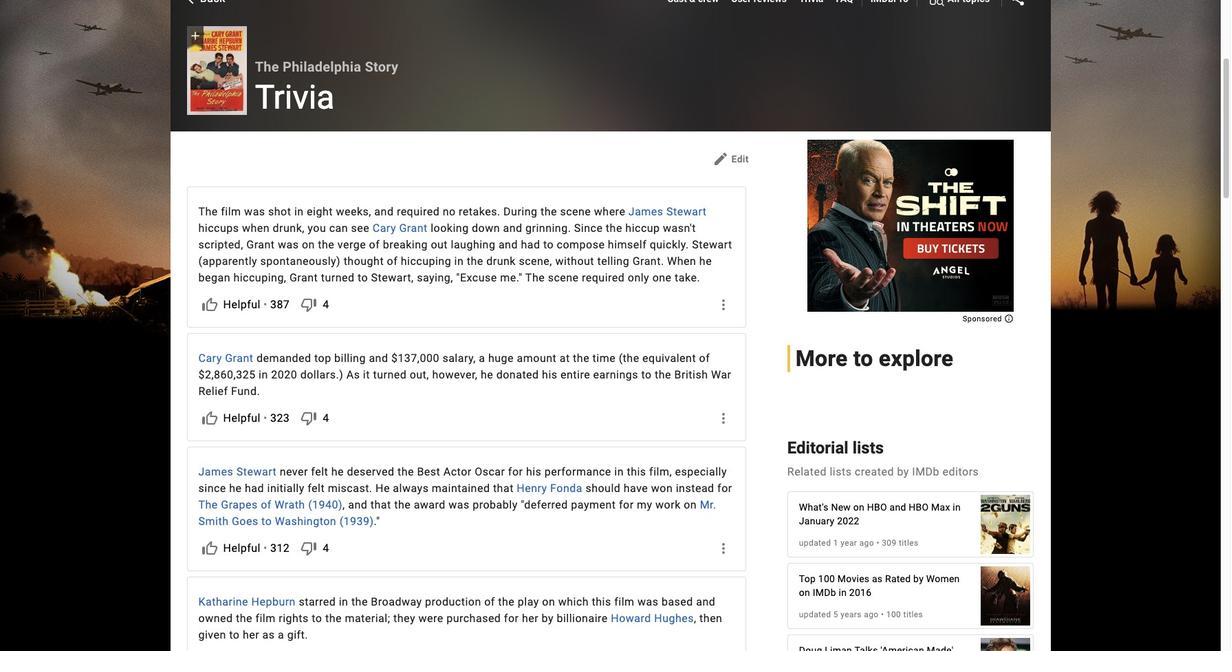 Task type: locate. For each thing, give the bounding box(es) containing it.
0 horizontal spatial had
[[245, 482, 264, 495]]

began
[[199, 271, 231, 284]]

for inside starred in the broadway production of the play on which this film was based and owned the film rights to the material; they were purchased for her by billionaire
[[504, 612, 519, 625]]

4 down dollars.)
[[323, 412, 330, 425]]

to
[[544, 238, 554, 251], [358, 271, 368, 284], [854, 345, 874, 372], [642, 368, 652, 381], [262, 515, 272, 528], [312, 612, 322, 625], [229, 628, 240, 641]]

scene up since on the top of page
[[561, 205, 591, 218]]

updated left 1 at right
[[800, 538, 832, 548]]

and inside "demanded top billing and $137,000 salary, a huge amount at the time (the equivalent of $2,860,325 in 2020 dollars.) as it turned out, however, he donated his entire earnings to the british war relief fund."
[[369, 352, 388, 365]]

rights
[[279, 612, 309, 625]]

titles down rated
[[904, 610, 924, 619]]

updated 1 year ago • 309 titles
[[800, 538, 919, 548]]

ago right year
[[860, 538, 875, 548]]

and inside henry fonda should have won instead for the grapes of wrath (1940) , and that the award was probably "deferred payment for my work on
[[348, 498, 368, 511]]

1 vertical spatial helpful
[[223, 412, 261, 425]]

the
[[255, 58, 279, 75], [199, 205, 218, 218], [526, 271, 545, 284], [199, 498, 218, 511]]

film up hiccups
[[221, 205, 241, 218]]

this up have in the right bottom of the page
[[627, 465, 647, 478]]

share on social media image
[[1010, 0, 1027, 7], [716, 297, 732, 313], [716, 540, 732, 557]]

0 vertical spatial stewart
[[667, 205, 707, 218]]

earnings
[[594, 368, 639, 381]]

thought
[[344, 255, 384, 268]]

, down miscast. in the left of the page
[[343, 498, 345, 511]]

1 horizontal spatial cary
[[373, 222, 396, 235]]

that inside never felt he deserved the best actor oscar for his performance in this film, especially since he had initially felt miscast. he always maintained that
[[493, 482, 514, 495]]

to down equivalent
[[642, 368, 652, 381]]

which
[[559, 595, 589, 608]]

by left "billionaire"
[[542, 612, 554, 625]]

on right play
[[543, 595, 556, 608]]

1 vertical spatial lists
[[830, 465, 852, 478]]

lists
[[853, 438, 885, 458], [830, 465, 852, 478]]

0 horizontal spatial hbo
[[868, 502, 888, 513]]

to right given
[[229, 628, 240, 641]]

award
[[414, 498, 446, 511]]

a left gift.
[[278, 628, 284, 641]]

on inside what's new on hbo and hbo max in january 2022
[[854, 502, 865, 513]]

her down play
[[522, 612, 539, 625]]

in left 2020 on the left bottom
[[259, 368, 268, 381]]

the philadelphia story image
[[187, 26, 247, 115]]

had inside looking down and grinning. since the hiccup wasn't scripted, grant was on the verge of breaking out laughing and had to compose himself quickly. stewart (apparently spontaneously) thought of hiccuping in the drunk scene, without telling grant. when he began hiccuping, grant turned to stewart, saying, "excuse me." the scene required only one take.
[[521, 238, 541, 251]]

down
[[472, 222, 500, 235]]

0 vertical spatial her
[[522, 612, 539, 625]]

2 is not helpful image from the top
[[301, 410, 318, 427]]

katharine hepburn link
[[199, 595, 296, 608]]

0 vertical spatial a
[[479, 352, 486, 365]]

0 horizontal spatial as
[[263, 628, 275, 641]]

was inside looking down and grinning. since the hiccup wasn't scripted, grant was on the verge of breaking out laughing and had to compose himself quickly. stewart (apparently spontaneously) thought of hiccuping in the drunk scene, without telling grant. when he began hiccuping, grant turned to stewart, saying, "excuse me." the scene required only one take.
[[278, 238, 299, 251]]

• left 312 at the bottom left of page
[[264, 542, 268, 555]]

he up miscast. in the left of the page
[[332, 465, 344, 478]]

1 vertical spatial required
[[582, 271, 625, 284]]

3 helpful from the top
[[223, 542, 261, 555]]

story
[[365, 58, 399, 75]]

1 horizontal spatial james
[[629, 205, 664, 218]]

scripted,
[[199, 238, 243, 251]]

helpful down hiccuping,
[[223, 298, 261, 311]]

1 vertical spatial film
[[615, 595, 635, 608]]

initially
[[267, 482, 305, 495]]

imdb inside top 100 movies as rated by women on imdb in 2016
[[813, 587, 837, 598]]

(1939)
[[340, 515, 374, 528]]

as left gift.
[[263, 628, 275, 641]]

cary up "$2,860,325"
[[199, 352, 222, 365]]

1 horizontal spatial her
[[522, 612, 539, 625]]

mark wahlberg and denzel washington in 2 guns (2013) image
[[982, 488, 1031, 561]]

starred in the broadway production of the play on which this film was based and owned the film rights to the material; they were purchased for her by billionaire
[[199, 595, 716, 625]]

2 vertical spatial helpful
[[223, 542, 261, 555]]

mr. smith goes to washington (1939)
[[199, 498, 717, 528]]

that up probably
[[493, 482, 514, 495]]

1 horizontal spatial as
[[873, 573, 883, 584]]

•
[[264, 298, 268, 311], [264, 412, 268, 425], [877, 538, 880, 548], [264, 542, 268, 555], [882, 610, 885, 619]]

2 is helpful image from the top
[[201, 410, 218, 427]]

4 down washington
[[323, 542, 330, 555]]

1 vertical spatial his
[[526, 465, 542, 478]]

grant up "$2,860,325"
[[225, 352, 254, 365]]

3 4 from the top
[[323, 542, 330, 555]]

lists up created
[[853, 438, 885, 458]]

as inside top 100 movies as rated by women on imdb in 2016
[[873, 573, 883, 584]]

and inside 'the film was shot in eight weeks, and required no retakes. during the scene where james stewart hiccups when drunk, you can see cary grant'
[[375, 205, 394, 218]]

0 horizontal spatial imdb
[[813, 587, 837, 598]]

was down the maintained
[[449, 498, 470, 511]]

turned inside looking down and grinning. since the hiccup wasn't scripted, grant was on the verge of breaking out laughing and had to compose himself quickly. stewart (apparently spontaneously) thought of hiccuping in the drunk scene, without telling grant. when he began hiccuping, grant turned to stewart, saying, "excuse me." the scene required only one take.
[[321, 271, 355, 284]]

take.
[[675, 271, 701, 284]]

to down the grapes of wrath (1940) link
[[262, 515, 272, 528]]

stewart up when
[[693, 238, 733, 251]]

for up henry
[[509, 465, 523, 478]]

the up material;
[[352, 595, 368, 608]]

his up henry
[[526, 465, 542, 478]]

stewart
[[667, 205, 707, 218], [693, 238, 733, 251], [237, 465, 277, 478]]

edit button
[[707, 148, 755, 170]]

0 horizontal spatial required
[[397, 205, 440, 218]]

0 vertical spatial updated
[[800, 538, 832, 548]]

felt right never
[[311, 465, 329, 478]]

material;
[[345, 612, 391, 625]]

stewart,
[[371, 271, 414, 284]]

miscast.
[[328, 482, 373, 495]]

wasn't
[[663, 222, 697, 235]]

1 vertical spatial cary
[[199, 352, 222, 365]]

drunk,
[[273, 222, 305, 235]]

4 for 323
[[323, 412, 330, 425]]

hbo down created
[[868, 502, 888, 513]]

0 vertical spatial film
[[221, 205, 241, 218]]

hbo left max
[[909, 502, 929, 513]]

james inside 'the film was shot in eight weeks, and required no retakes. during the scene where james stewart hiccups when drunk, you can see cary grant'
[[629, 205, 664, 218]]

and up it
[[369, 352, 388, 365]]

0 horizontal spatial this
[[592, 595, 612, 608]]

was up the 'howard hughes'
[[638, 595, 659, 608]]

james stewart link
[[629, 205, 707, 218], [199, 465, 277, 478]]

1 horizontal spatial imdb
[[913, 465, 940, 478]]

without
[[556, 255, 595, 268]]

and right weeks,
[[375, 205, 394, 218]]

0 horizontal spatial his
[[526, 465, 542, 478]]

the inside 'the film was shot in eight weeks, and required no retakes. during the scene where james stewart hiccups when drunk, you can see cary grant'
[[199, 205, 218, 218]]

0 horizontal spatial cary grant link
[[199, 352, 254, 365]]

huge
[[489, 352, 514, 365]]

maintained
[[432, 482, 490, 495]]

of
[[369, 238, 380, 251], [387, 255, 398, 268], [700, 352, 710, 365], [261, 498, 272, 511], [485, 595, 495, 608]]

scene,
[[519, 255, 553, 268]]

he down huge
[[481, 368, 494, 381]]

the down since
[[199, 498, 218, 511]]

1 horizontal spatial 100
[[887, 610, 902, 619]]

0 vertical spatial ,
[[343, 498, 345, 511]]

3 is helpful image from the top
[[201, 540, 218, 557]]

cary right see on the top left
[[373, 222, 396, 235]]

the
[[541, 205, 557, 218], [606, 222, 623, 235], [318, 238, 335, 251], [467, 255, 484, 268], [573, 352, 590, 365], [655, 368, 672, 381], [398, 465, 414, 478], [394, 498, 411, 511], [352, 595, 368, 608], [499, 595, 515, 608], [236, 612, 253, 625], [325, 612, 342, 625]]

100 right top
[[819, 573, 836, 584]]

0 vertical spatial is not helpful image
[[301, 297, 318, 313]]

top
[[315, 352, 331, 365]]

on inside henry fonda should have won instead for the grapes of wrath (1940) , and that the award was probably "deferred payment for my work on
[[684, 498, 697, 511]]

0 horizontal spatial ,
[[343, 498, 345, 511]]

• for 312
[[264, 542, 268, 555]]

1 vertical spatial her
[[243, 628, 260, 641]]

helpful for helpful • 387
[[223, 298, 261, 311]]

in right starred
[[339, 595, 349, 608]]

in inside top 100 movies as rated by women on imdb in 2016
[[839, 587, 847, 598]]

imdb down top
[[813, 587, 837, 598]]

is not helpful image down washington
[[301, 540, 318, 557]]

1 vertical spatial felt
[[308, 482, 325, 495]]

when
[[668, 255, 697, 268]]

the up hiccups
[[199, 205, 218, 218]]

0 vertical spatial cary grant link
[[373, 222, 428, 235]]

his down amount
[[542, 368, 558, 381]]

telling
[[598, 255, 630, 268]]

turned right it
[[373, 368, 407, 381]]

james stewart link up wasn't
[[629, 205, 707, 218]]

0 vertical spatial this
[[627, 465, 647, 478]]

1 vertical spatial 4
[[323, 412, 330, 425]]

0 vertical spatial helpful
[[223, 298, 261, 311]]

4 for 387
[[323, 298, 330, 311]]

100 inside top 100 movies as rated by women on imdb in 2016
[[819, 573, 836, 584]]

1 vertical spatial a
[[278, 628, 284, 641]]

gift.
[[287, 628, 308, 641]]

1 updated from the top
[[800, 538, 832, 548]]

1 horizontal spatial turned
[[373, 368, 407, 381]]

the up grinning. on the top
[[541, 205, 557, 218]]

0 vertical spatial his
[[542, 368, 558, 381]]

1 vertical spatial stewart
[[693, 238, 733, 251]]

0 horizontal spatial 100
[[819, 573, 836, 584]]

2 vertical spatial is helpful image
[[201, 540, 218, 557]]

is not helpful image for 323
[[301, 410, 318, 427]]

2 vertical spatial film
[[256, 612, 276, 625]]

required left 'no'
[[397, 205, 440, 218]]

by inside top 100 movies as rated by women on imdb in 2016
[[914, 573, 924, 584]]

that inside henry fonda should have won instead for the grapes of wrath (1940) , and that the award was probably "deferred payment for my work on
[[371, 498, 391, 511]]

the film was shot in eight weeks, and required no retakes. during the scene where james stewart hiccups when drunk, you can see cary grant
[[199, 205, 707, 235]]

james stewart link up since
[[199, 465, 277, 478]]

grant
[[399, 222, 428, 235], [247, 238, 275, 251], [290, 271, 318, 284], [225, 352, 254, 365]]

is not helpful image
[[301, 297, 318, 313], [301, 410, 318, 427], [301, 540, 318, 557]]

0 horizontal spatial james stewart link
[[199, 465, 277, 478]]

2 vertical spatial is not helpful image
[[301, 540, 318, 557]]

hiccuping,
[[234, 271, 287, 284]]

updated left 5
[[800, 610, 832, 619]]

0 vertical spatial share on social media image
[[1010, 0, 1027, 7]]

deserved
[[347, 465, 395, 478]]

share on social media image for , and that the award was probably "deferred payment for my work on
[[716, 540, 732, 557]]

2 vertical spatial share on social media image
[[716, 540, 732, 557]]

2 vertical spatial 4
[[323, 542, 330, 555]]

0 horizontal spatial film
[[221, 205, 241, 218]]

required inside 'the film was shot in eight weeks, and required no retakes. during the scene where james stewart hiccups when drunk, you can see cary grant'
[[397, 205, 440, 218]]

her
[[522, 612, 539, 625], [243, 628, 260, 641]]

updated for january
[[800, 538, 832, 548]]

1 horizontal spatial james stewart link
[[629, 205, 707, 218]]

0 vertical spatial by
[[898, 465, 910, 478]]

is helpful image for helpful • 387
[[201, 297, 218, 313]]

4 right 387
[[323, 298, 330, 311]]

and up then
[[697, 595, 716, 608]]

was up when
[[244, 205, 265, 218]]

2 helpful from the top
[[223, 412, 261, 425]]

by right rated
[[914, 573, 924, 584]]

1 is helpful image from the top
[[201, 297, 218, 313]]

this
[[627, 465, 647, 478], [592, 595, 612, 608]]

0 vertical spatial lists
[[853, 438, 885, 458]]

share on social media image
[[716, 410, 732, 427]]

• left the '323'
[[264, 412, 268, 425]]

1 vertical spatial ,
[[694, 612, 697, 625]]

is helpful image down "began" in the top left of the page
[[201, 297, 218, 313]]

1 vertical spatial is helpful image
[[201, 410, 218, 427]]

had inside never felt he deserved the best actor oscar for his performance in this film, especially since he had initially felt miscast. he always maintained that
[[245, 482, 264, 495]]

to down thought
[[358, 271, 368, 284]]

stewart up wasn't
[[667, 205, 707, 218]]

1 horizontal spatial hbo
[[909, 502, 929, 513]]

0 vertical spatial ago
[[860, 538, 875, 548]]

0 horizontal spatial james
[[199, 465, 234, 478]]

the up "excuse
[[467, 255, 484, 268]]

editors
[[943, 465, 980, 478]]

of up stewart,
[[387, 255, 398, 268]]

2 vertical spatial by
[[542, 612, 554, 625]]

his
[[542, 368, 558, 381], [526, 465, 542, 478]]

for inside never felt he deserved the best actor oscar for his performance in this film, especially since he had initially felt miscast. he always maintained that
[[509, 465, 523, 478]]

oscar
[[475, 465, 505, 478]]

he right when
[[700, 255, 712, 268]]

in down movies
[[839, 587, 847, 598]]

as left rated
[[873, 573, 883, 584]]

1 vertical spatial titles
[[904, 610, 924, 619]]

is helpful image
[[201, 297, 218, 313], [201, 410, 218, 427], [201, 540, 218, 557]]

updated 5 years ago • 100 titles
[[800, 610, 924, 619]]

as
[[347, 368, 360, 381]]

on down "instead" in the right bottom of the page
[[684, 498, 697, 511]]

in inside "demanded top billing and $137,000 salary, a huge amount at the time (the equivalent of $2,860,325 in 2020 dollars.) as it turned out, however, he donated his entire earnings to the british war relief fund."
[[259, 368, 268, 381]]

0 vertical spatial required
[[397, 205, 440, 218]]

on inside top 100 movies as rated by women on imdb in 2016
[[800, 587, 811, 598]]

1 horizontal spatial a
[[479, 352, 486, 365]]

1 vertical spatial as
[[263, 628, 275, 641]]

2 updated from the top
[[800, 610, 832, 619]]

0 vertical spatial james stewart link
[[629, 205, 707, 218]]

1 vertical spatial is not helpful image
[[301, 410, 318, 427]]

new
[[832, 502, 851, 513]]

2 4 from the top
[[323, 412, 330, 425]]

on up 2022
[[854, 502, 865, 513]]

looking
[[431, 222, 469, 235]]

1 hbo from the left
[[868, 502, 888, 513]]

1 vertical spatial share on social media image
[[716, 297, 732, 313]]

1 4 from the top
[[323, 298, 330, 311]]

january
[[800, 515, 835, 526]]

0 horizontal spatial a
[[278, 628, 284, 641]]

a
[[479, 352, 486, 365], [278, 628, 284, 641]]

on inside starred in the broadway production of the play on which this film was based and owned the film rights to the material; they were purchased for her by billionaire
[[543, 595, 556, 608]]

howard hughes
[[611, 612, 694, 625]]

0 horizontal spatial by
[[542, 612, 554, 625]]

1 horizontal spatial this
[[627, 465, 647, 478]]

cary grant link up 'breaking'
[[373, 222, 428, 235]]

cary grant link up "$2,860,325"
[[199, 352, 254, 365]]

helpful for helpful • 312
[[223, 542, 261, 555]]

1 vertical spatial had
[[245, 482, 264, 495]]

$137,000
[[392, 352, 440, 365]]

one
[[653, 271, 672, 284]]

her inside starred in the broadway production of the play on which this film was based and owned the film rights to the material; they were purchased for her by billionaire
[[522, 612, 539, 625]]

as inside , then given to her as a gift.
[[263, 628, 275, 641]]

is not helpful image for 312
[[301, 540, 318, 557]]

4 for 312
[[323, 542, 330, 555]]

that
[[493, 482, 514, 495], [371, 498, 391, 511]]

dollars.)
[[301, 368, 344, 381]]

is not helpful image right the '323'
[[301, 410, 318, 427]]

in inside 'the film was shot in eight weeks, and required no retakes. during the scene where james stewart hiccups when drunk, you can see cary grant'
[[295, 205, 304, 218]]

, left then
[[694, 612, 697, 625]]

1 vertical spatial turned
[[373, 368, 407, 381]]

more
[[796, 345, 848, 372]]

the down where
[[606, 222, 623, 235]]

howard
[[611, 612, 652, 625]]

cary
[[373, 222, 396, 235], [199, 352, 222, 365]]

the inside 'the film was shot in eight weeks, and required no retakes. during the scene where james stewart hiccups when drunk, you can see cary grant'
[[541, 205, 557, 218]]

had up "grapes"
[[245, 482, 264, 495]]

0 horizontal spatial turned
[[321, 271, 355, 284]]

film
[[221, 205, 241, 218], [615, 595, 635, 608], [256, 612, 276, 625]]

1 helpful from the top
[[223, 298, 261, 311]]

it
[[363, 368, 370, 381]]

0 horizontal spatial that
[[371, 498, 391, 511]]

the inside henry fonda should have won instead for the grapes of wrath (1940) , and that the award was probably "deferred payment for my work on
[[199, 498, 218, 511]]

was inside 'the film was shot in eight weeks, and required no retakes. during the scene where james stewart hiccups when drunk, you can see cary grant'
[[244, 205, 265, 218]]

is helpful image down smith
[[201, 540, 218, 557]]

the down starred
[[325, 612, 342, 625]]

cary inside 'the film was shot in eight weeks, and required no retakes. during the scene where james stewart hiccups when drunk, you can see cary grant'
[[373, 222, 396, 235]]

5
[[834, 610, 839, 619]]

instead
[[676, 482, 715, 495]]

james up since
[[199, 465, 234, 478]]

1 vertical spatial by
[[914, 573, 924, 584]]

0 vertical spatial as
[[873, 573, 883, 584]]

0 vertical spatial had
[[521, 238, 541, 251]]

"deferred
[[521, 498, 568, 511]]

the down always
[[394, 498, 411, 511]]

• left 387
[[264, 298, 268, 311]]

performance
[[545, 465, 612, 478]]

salary,
[[443, 352, 476, 365]]

0 vertical spatial turned
[[321, 271, 355, 284]]

grant up 'breaking'
[[399, 222, 428, 235]]

0 horizontal spatial lists
[[830, 465, 852, 478]]

out,
[[410, 368, 429, 381]]

scene down "without"
[[548, 271, 579, 284]]

imdb left the "editors"
[[913, 465, 940, 478]]

the right at
[[573, 352, 590, 365]]

1 vertical spatial this
[[592, 595, 612, 608]]

0 vertical spatial titles
[[900, 538, 919, 548]]

and up the drunk
[[499, 238, 518, 251]]

1 horizontal spatial had
[[521, 238, 541, 251]]

grant inside 'the film was shot in eight weeks, and required no retakes. during the scene where james stewart hiccups when drunk, you can see cary grant'
[[399, 222, 428, 235]]

in right max
[[953, 502, 961, 513]]

to inside , then given to her as a gift.
[[229, 628, 240, 641]]

of inside henry fonda should have won instead for the grapes of wrath (1940) , and that the award was probably "deferred payment for my work on
[[261, 498, 272, 511]]

1 vertical spatial imdb
[[813, 587, 837, 598]]

a inside "demanded top billing and $137,000 salary, a huge amount at the time (the equivalent of $2,860,325 in 2020 dollars.) as it turned out, however, he donated his entire earnings to the british war relief fund."
[[479, 352, 486, 365]]

1 horizontal spatial required
[[582, 271, 625, 284]]

see
[[351, 222, 370, 235]]

1 horizontal spatial his
[[542, 368, 558, 381]]

on
[[302, 238, 315, 251], [684, 498, 697, 511], [854, 502, 865, 513], [800, 587, 811, 598], [543, 595, 556, 608]]

0 vertical spatial james
[[629, 205, 664, 218]]

cary grant
[[199, 352, 254, 365]]

felt up (1940)
[[308, 482, 325, 495]]

my
[[637, 498, 653, 511]]

1 vertical spatial james stewart link
[[199, 465, 277, 478]]

1 vertical spatial updated
[[800, 610, 832, 619]]

grant.
[[633, 255, 665, 268]]

based
[[662, 595, 694, 608]]

related
[[788, 465, 827, 478]]

he inside "demanded top billing and $137,000 salary, a huge amount at the time (the equivalent of $2,860,325 in 2020 dollars.) as it turned out, however, he donated his entire earnings to the british war relief fund."
[[481, 368, 494, 381]]

group
[[187, 26, 247, 115]]

helpful down goes
[[223, 542, 261, 555]]

this inside starred in the broadway production of the play on which this film was based and owned the film rights to the material; they were purchased for her by billionaire
[[592, 595, 612, 608]]

1 is not helpful image from the top
[[301, 297, 318, 313]]

of up purchased
[[485, 595, 495, 608]]

her inside , then given to her as a gift.
[[243, 628, 260, 641]]

film up howard
[[615, 595, 635, 608]]

drunk
[[487, 255, 516, 268]]

0 vertical spatial is helpful image
[[201, 297, 218, 313]]

amount
[[517, 352, 557, 365]]

film down the 'hepburn'
[[256, 612, 276, 625]]

was down drunk,
[[278, 238, 299, 251]]

especially
[[676, 465, 727, 478]]

were
[[419, 612, 444, 625]]

grant down spontaneously)
[[290, 271, 318, 284]]

0 horizontal spatial her
[[243, 628, 260, 641]]

this up "billionaire"
[[592, 595, 612, 608]]

1 vertical spatial scene
[[548, 271, 579, 284]]

titles for by
[[904, 610, 924, 619]]

turned down thought
[[321, 271, 355, 284]]

a inside , then given to her as a gift.
[[278, 628, 284, 641]]

ago for in
[[865, 610, 879, 619]]

to inside "demanded top billing and $137,000 salary, a huge amount at the time (the equivalent of $2,860,325 in 2020 dollars.) as it turned out, however, he donated his entire earnings to the british war relief fund."
[[642, 368, 652, 381]]

1 horizontal spatial lists
[[853, 438, 885, 458]]

had up scene,
[[521, 238, 541, 251]]

0 vertical spatial scene
[[561, 205, 591, 218]]

is helpful image down "relief"
[[201, 410, 218, 427]]

smith
[[199, 515, 229, 528]]

categories image
[[929, 0, 946, 7]]

3 is not helpful image from the top
[[301, 540, 318, 557]]



Task type: vqa. For each thing, say whether or not it's contained in the screenshot.
the Back
no



Task type: describe. For each thing, give the bounding box(es) containing it.
and inside starred in the broadway production of the play on which this film was based and owned the film rights to the material; they were purchased for her by billionaire
[[697, 595, 716, 608]]

by inside starred in the broadway production of the play on which this film was based and owned the film rights to the material; they were purchased for her by billionaire
[[542, 612, 554, 625]]

2020
[[271, 368, 297, 381]]

lists for editorial
[[853, 438, 885, 458]]

helpful • 387
[[223, 298, 290, 311]]

on inside looking down and grinning. since the hiccup wasn't scripted, grant was on the verge of breaking out laughing and had to compose himself quickly. stewart (apparently spontaneously) thought of hiccuping in the drunk scene, without telling grant. when he began hiccuping, grant turned to stewart, saying, "excuse me." the scene required only one take.
[[302, 238, 315, 251]]

was inside starred in the broadway production of the play on which this film was based and owned the film rights to the material; they were purchased for her by billionaire
[[638, 595, 659, 608]]

• left 309
[[877, 538, 880, 548]]

compose
[[557, 238, 605, 251]]

(apparently
[[199, 255, 257, 268]]

share on social media image for the film was shot in eight weeks, and required no retakes. during the scene where james stewart hiccups when drunk, you can see cary grant
[[716, 297, 732, 313]]

starred
[[299, 595, 336, 608]]

he
[[376, 482, 390, 495]]

more to explore
[[796, 345, 954, 372]]

edit image
[[713, 151, 729, 167]]

1 vertical spatial 100
[[887, 610, 902, 619]]

the philadelphia story
[[255, 58, 399, 75]]

production
[[425, 595, 482, 608]]

fund.
[[231, 385, 260, 398]]

• down top 100 movies as rated by women on imdb in 2016
[[882, 610, 885, 619]]

goes
[[232, 515, 259, 528]]

2 vertical spatial stewart
[[237, 465, 277, 478]]

a for gift.
[[278, 628, 284, 641]]

for down especially
[[718, 482, 733, 495]]

year
[[841, 538, 858, 548]]

henry fonda should have won instead for the grapes of wrath (1940) , and that the award was probably "deferred payment for my work on
[[199, 482, 733, 511]]

is helpful image for helpful • 323
[[201, 410, 218, 427]]

editorial
[[788, 438, 849, 458]]

however,
[[433, 368, 478, 381]]

work
[[656, 498, 681, 511]]

helpful • 312
[[223, 542, 290, 555]]

stewart inside 'the film was shot in eight weeks, and required no retakes. during the scene where james stewart hiccups when drunk, you can see cary grant'
[[667, 205, 707, 218]]

out
[[431, 238, 448, 251]]

weeks,
[[336, 205, 372, 218]]

titles for hbo
[[900, 538, 919, 548]]

grant down when
[[247, 238, 275, 251]]

only
[[628, 271, 650, 284]]

during
[[504, 205, 538, 218]]

at
[[560, 352, 570, 365]]

max
[[932, 502, 951, 513]]

in inside looking down and grinning. since the hiccup wasn't scripted, grant was on the verge of breaking out laughing and had to compose himself quickly. stewart (apparently spontaneously) thought of hiccuping in the drunk scene, without telling grant. when he began hiccuping, grant turned to stewart, saying, "excuse me." the scene required only one take.
[[455, 255, 464, 268]]

, inside , then given to her as a gift.
[[694, 612, 697, 625]]

top
[[800, 573, 816, 584]]

to inside mr. smith goes to washington (1939)
[[262, 515, 272, 528]]

in inside starred in the broadway production of the play on which this film was based and owned the film rights to the material; they were purchased for her by billionaire
[[339, 595, 349, 608]]

the inside henry fonda should have won instead for the grapes of wrath (1940) , and that the award was probably "deferred payment for my work on
[[394, 498, 411, 511]]

owned
[[199, 612, 233, 625]]

and inside what's new on hbo and hbo max in january 2022
[[890, 502, 907, 513]]

laughing
[[451, 238, 496, 251]]

grinning.
[[526, 222, 572, 235]]

scene inside looking down and grinning. since the hiccup wasn't scripted, grant was on the verge of breaking out laughing and had to compose himself quickly. stewart (apparently spontaneously) thought of hiccuping in the drunk scene, without telling grant. when he began hiccuping, grant turned to stewart, saying, "excuse me." the scene required only one take.
[[548, 271, 579, 284]]

add image
[[188, 29, 202, 43]]

• for 387
[[264, 298, 268, 311]]

, inside henry fonda should have won instead for the grapes of wrath (1940) , and that the award was probably "deferred payment for my work on
[[343, 498, 345, 511]]

trivia
[[255, 78, 335, 117]]

billing
[[335, 352, 366, 365]]

since
[[199, 482, 226, 495]]

the grapes of wrath (1940) link
[[199, 498, 343, 511]]

387
[[270, 298, 290, 311]]

of inside starred in the broadway production of the play on which this film was based and owned the film rights to the material; they were purchased for her by billionaire
[[485, 595, 495, 608]]

entire
[[561, 368, 591, 381]]

a for huge
[[479, 352, 486, 365]]

and down during
[[503, 222, 523, 235]]

war
[[712, 368, 732, 381]]

grapes
[[221, 498, 258, 511]]

best
[[417, 465, 441, 478]]

arrow left image
[[184, 0, 197, 5]]

lists for related
[[830, 465, 852, 478]]

breaking
[[383, 238, 428, 251]]

for left my
[[619, 498, 634, 511]]

of inside "demanded top billing and $137,000 salary, a huge amount at the time (the equivalent of $2,860,325 in 2020 dollars.) as it turned out, however, he donated his entire earnings to the british war relief fund."
[[700, 352, 710, 365]]

• for 323
[[264, 412, 268, 425]]

this inside never felt he deserved the best actor oscar for his performance in this film, especially since he had initially felt miscast. he always maintained that
[[627, 465, 647, 478]]

2 hbo from the left
[[909, 502, 929, 513]]

2 horizontal spatial film
[[615, 595, 635, 608]]

323
[[270, 412, 290, 425]]

the inside looking down and grinning. since the hiccup wasn't scripted, grant was on the verge of breaking out laughing and had to compose himself quickly. stewart (apparently spontaneously) thought of hiccuping in the drunk scene, without telling grant. when he began hiccuping, grant turned to stewart, saying, "excuse me." the scene required only one take.
[[526, 271, 545, 284]]

saying,
[[417, 271, 453, 284]]

sponsored
[[963, 314, 1005, 323]]

editorial lists
[[788, 438, 885, 458]]

1
[[834, 538, 839, 548]]

the left play
[[499, 595, 515, 608]]

the down you
[[318, 238, 335, 251]]

wrath
[[275, 498, 305, 511]]

he inside looking down and grinning. since the hiccup wasn't scripted, grant was on the verge of breaking out laughing and had to compose himself quickly. stewart (apparently spontaneously) thought of hiccuping in the drunk scene, without telling grant. when he began hiccuping, grant turned to stewart, saying, "excuse me." the scene required only one take.
[[700, 255, 712, 268]]

scene inside 'the film was shot in eight weeks, and required no retakes. during the scene where james stewart hiccups when drunk, you can see cary grant'
[[561, 205, 591, 218]]

1 horizontal spatial film
[[256, 612, 276, 625]]

related lists created by imdb editors
[[788, 465, 980, 478]]

1 horizontal spatial by
[[898, 465, 910, 478]]

never
[[280, 465, 308, 478]]

women
[[927, 573, 961, 584]]

relief
[[199, 385, 228, 398]]

ago for 2022
[[860, 538, 875, 548]]

is helpful image for helpful • 312
[[201, 540, 218, 557]]

, then given to her as a gift.
[[199, 612, 723, 641]]

312
[[270, 542, 290, 555]]

his inside never felt he deserved the best actor oscar for his performance in this film, especially since he had initially felt miscast. he always maintained that
[[526, 465, 542, 478]]

(the
[[619, 352, 640, 365]]

probably
[[473, 498, 518, 511]]

the up trivia
[[255, 58, 279, 75]]

film inside 'the film was shot in eight weeks, and required no retakes. during the scene where james stewart hiccups when drunk, you can see cary grant'
[[221, 205, 241, 218]]

(1940)
[[308, 498, 343, 511]]

he down 'james stewart'
[[229, 482, 242, 495]]

the down the katharine hepburn at the left of page
[[236, 612, 253, 625]]

to right more
[[854, 345, 874, 372]]

his inside "demanded top billing and $137,000 salary, a huge amount at the time (the equivalent of $2,860,325 in 2020 dollars.) as it turned out, however, he donated his entire earnings to the british war relief fund."
[[542, 368, 558, 381]]

to inside starred in the broadway production of the play on which this film was based and owned the film rights to the material; they were purchased for her by billionaire
[[312, 612, 322, 625]]

updated for imdb
[[800, 610, 832, 619]]

1 vertical spatial james
[[199, 465, 234, 478]]

me."
[[500, 271, 523, 284]]

purchased
[[447, 612, 501, 625]]

1 horizontal spatial cary grant link
[[373, 222, 428, 235]]

helpful for helpful • 323
[[223, 412, 261, 425]]

2022
[[838, 515, 860, 526]]

."
[[374, 515, 380, 528]]

actor
[[444, 465, 472, 478]]

quickly.
[[650, 238, 689, 251]]

stewart inside looking down and grinning. since the hiccup wasn't scripted, grant was on the verge of breaking out laughing and had to compose himself quickly. stewart (apparently spontaneously) thought of hiccuping in the drunk scene, without telling grant. when he began hiccuping, grant turned to stewart, saying, "excuse me." the scene required only one take.
[[693, 238, 733, 251]]

was inside henry fonda should have won instead for the grapes of wrath (1940) , and that the award was probably "deferred payment for my work on
[[449, 498, 470, 511]]

1 vertical spatial cary grant link
[[199, 352, 254, 365]]

in inside what's new on hbo and hbo max in january 2022
[[953, 502, 961, 513]]

the inside never felt he deserved the best actor oscar for his performance in this film, especially since he had initially felt miscast. he always maintained that
[[398, 465, 414, 478]]

henry
[[517, 482, 548, 495]]

is not helpful image for 387
[[301, 297, 318, 313]]

the down equivalent
[[655, 368, 672, 381]]

henry fonda link
[[517, 482, 583, 495]]

2016
[[850, 587, 872, 598]]

turned inside "demanded top billing and $137,000 salary, a huge amount at the time (the equivalent of $2,860,325 in 2020 dollars.) as it turned out, however, he donated his entire earnings to the british war relief fund."
[[373, 368, 407, 381]]

what's
[[800, 502, 829, 513]]

hughes
[[655, 612, 694, 625]]

you
[[308, 222, 326, 235]]

required inside looking down and grinning. since the hiccup wasn't scripted, grant was on the verge of breaking out laughing and had to compose himself quickly. stewart (apparently spontaneously) thought of hiccuping in the drunk scene, without telling grant. when he began hiccuping, grant turned to stewart, saying, "excuse me." the scene required only one take.
[[582, 271, 625, 284]]

edit
[[732, 153, 749, 164]]

0 vertical spatial imdb
[[913, 465, 940, 478]]

"excuse
[[457, 271, 497, 284]]

eight
[[307, 205, 333, 218]]

washington
[[275, 515, 337, 528]]

time
[[593, 352, 616, 365]]

of up thought
[[369, 238, 380, 251]]

tim robbins in the shawshank redemption (1994) image
[[982, 559, 1031, 632]]

in inside never felt he deserved the best actor oscar for his performance in this film, especially since he had initially felt miscast. he always maintained that
[[615, 465, 624, 478]]

james stewart
[[199, 465, 277, 478]]

retakes.
[[459, 205, 501, 218]]

since
[[575, 222, 603, 235]]

0 vertical spatial felt
[[311, 465, 329, 478]]

to down grinning. on the top
[[544, 238, 554, 251]]

philadelphia
[[283, 58, 362, 75]]

sponsored content section
[[808, 140, 1015, 323]]

never felt he deserved the best actor oscar for his performance in this film, especially since he had initially felt miscast. he always maintained that
[[199, 465, 727, 495]]



